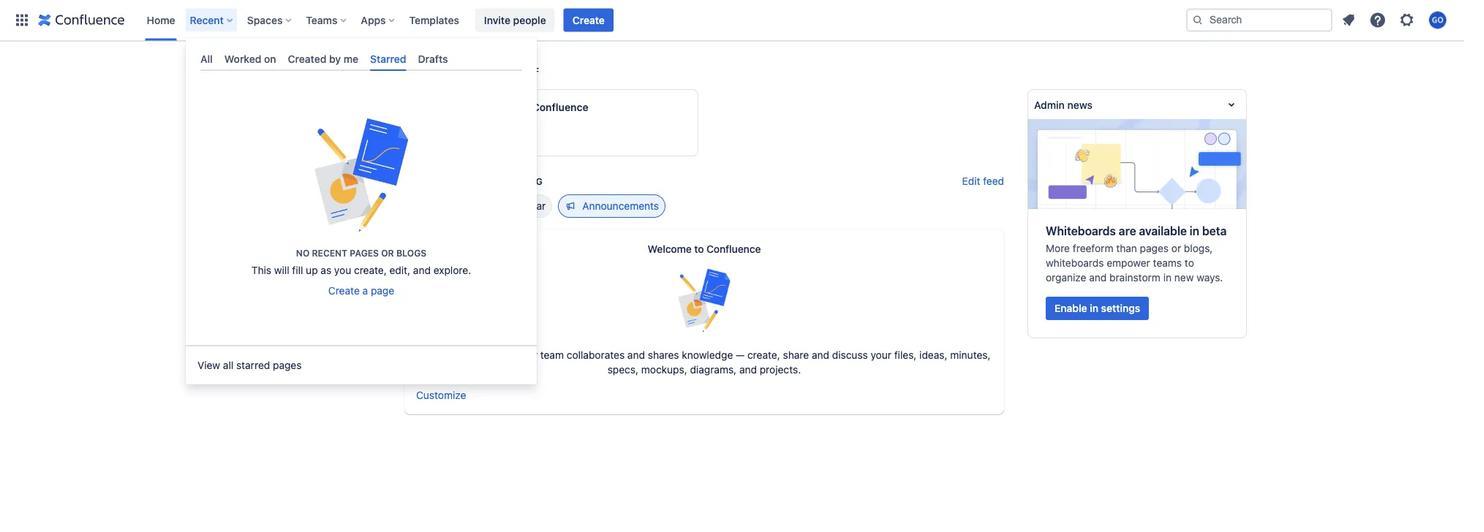 Task type: locate. For each thing, give the bounding box(es) containing it.
0 horizontal spatial your
[[517, 349, 538, 361]]

gary orlando link
[[206, 243, 381, 269]]

view all starred pages link
[[186, 351, 537, 381]]

popular button
[[486, 195, 553, 218]]

you right as
[[334, 265, 351, 277]]

whiteboards
[[1046, 257, 1104, 269]]

1 vertical spatial to
[[1185, 257, 1195, 269]]

unstar this space image for gary orlando
[[361, 250, 372, 262]]

where for you
[[443, 66, 475, 76]]

confluence
[[532, 101, 589, 113], [707, 243, 761, 255], [418, 349, 472, 361]]

created
[[288, 53, 327, 65]]

1 horizontal spatial you
[[477, 66, 496, 76]]

this
[[251, 265, 271, 277]]

or
[[1172, 242, 1182, 255], [381, 248, 394, 258]]

2 unstar this space image from the top
[[361, 277, 372, 288]]

1 horizontal spatial create,
[[748, 349, 780, 361]]

unstar this space image
[[361, 250, 372, 262], [361, 277, 372, 288]]

banner
[[0, 0, 1465, 41]]

create a page link
[[328, 284, 394, 299]]

teams
[[306, 14, 338, 26]]

pages down the create a space icon
[[350, 248, 379, 258]]

unstar this space image inside research link
[[361, 277, 372, 288]]

0 horizontal spatial confluence
[[418, 349, 472, 361]]

minutes,
[[951, 349, 991, 361]]

1 horizontal spatial confluence
[[532, 101, 589, 113]]

confluence right welcome
[[707, 243, 761, 255]]

0 vertical spatial create
[[573, 14, 605, 26]]

no recent pages or blogs this will fill up as you create, edit, and explore.
[[251, 248, 471, 277]]

you
[[477, 66, 496, 76], [334, 265, 351, 277]]

2 horizontal spatial confluence
[[707, 243, 761, 255]]

worked
[[224, 53, 262, 65]]

pages down available
[[1140, 242, 1169, 255]]

announcements button
[[558, 195, 666, 218]]

to up new
[[1185, 257, 1195, 269]]

your
[[517, 349, 538, 361], [871, 349, 892, 361]]

create left a
[[328, 285, 360, 297]]

1 vertical spatial unstar this space image
[[361, 277, 372, 288]]

0 vertical spatial up
[[428, 66, 440, 76]]

0 vertical spatial create,
[[354, 265, 387, 277]]

left
[[499, 66, 520, 76]]

enable in settings
[[1055, 302, 1141, 315]]

projects.
[[760, 364, 801, 376]]

0 horizontal spatial you
[[334, 265, 351, 277]]

—
[[736, 349, 745, 361]]

1 vertical spatial confluence
[[707, 243, 761, 255]]

create a page
[[328, 285, 394, 297]]

1 horizontal spatial or
[[1172, 242, 1182, 255]]

pages right starred
[[273, 360, 302, 372]]

create a space image
[[358, 219, 375, 237]]

1 vertical spatial where
[[485, 349, 514, 361]]

1 horizontal spatial create
[[573, 14, 605, 26]]

recent button
[[186, 8, 238, 32]]

1 horizontal spatial pages
[[350, 248, 379, 258]]

pages inside no recent pages or blogs this will fill up as you create, edit, and explore.
[[350, 248, 379, 258]]

where down the drafts
[[443, 66, 475, 76]]

whiteboards are available in beta more freeform than pages or blogs, whiteboards empower teams to organize and brainstorm in new ways.
[[1046, 224, 1227, 284]]

off
[[522, 66, 540, 76]]

confluence down off at the left top of the page
[[532, 101, 589, 113]]

0 horizontal spatial where
[[443, 66, 475, 76]]

where right is
[[485, 349, 514, 361]]

up left as
[[306, 265, 318, 277]]

your left files,
[[871, 349, 892, 361]]

diagrams,
[[690, 364, 737, 376]]

admin
[[1035, 99, 1065, 111]]

in down the teams
[[1164, 272, 1172, 284]]

0 horizontal spatial up
[[306, 265, 318, 277]]

2 horizontal spatial pages
[[1140, 242, 1169, 255]]

0 vertical spatial confluence
[[532, 101, 589, 113]]

organize
[[1046, 272, 1087, 284]]

create right people
[[573, 14, 605, 26]]

home link
[[142, 8, 180, 32]]

pages
[[1140, 242, 1169, 255], [350, 248, 379, 258], [273, 360, 302, 372]]

starred
[[236, 360, 270, 372]]

0 horizontal spatial to
[[694, 243, 704, 255]]

and down whiteboards
[[1090, 272, 1107, 284]]

freeform
[[1073, 242, 1114, 255]]

and inside no recent pages or blogs this will fill up as you create, edit, and explore.
[[413, 265, 431, 277]]

create inside global element
[[573, 14, 605, 26]]

0 horizontal spatial create
[[328, 285, 360, 297]]

home
[[147, 14, 175, 26]]

fill
[[292, 265, 303, 277]]

what's
[[452, 176, 488, 187]]

and down blogs
[[413, 265, 431, 277]]

discuss
[[832, 349, 868, 361]]

more
[[1046, 242, 1070, 255]]

0 horizontal spatial create,
[[354, 265, 387, 277]]

and
[[413, 265, 431, 277], [1090, 272, 1107, 284], [628, 349, 645, 361], [812, 349, 830, 361], [740, 364, 757, 376]]

1 vertical spatial you
[[334, 265, 351, 277]]

confluence inside confluence is where your team collaborates and shares knowledge — create, share and discuss your files, ideas, minutes, specs, mockups, diagrams, and projects.
[[418, 349, 472, 361]]

getting started in confluence
[[443, 101, 589, 113]]

confluence image
[[38, 11, 125, 29], [38, 11, 125, 29]]

apps
[[361, 14, 386, 26]]

edit feed
[[963, 175, 1005, 187]]

templates link
[[405, 8, 464, 32]]

create, inside confluence is where your team collaborates and shares knowledge — create, share and discuss your files, ideas, minutes, specs, mockups, diagrams, and projects.
[[748, 349, 780, 361]]

0 vertical spatial you
[[477, 66, 496, 76]]

and down —
[[740, 364, 757, 376]]

invite people
[[484, 14, 546, 26]]

create for create
[[573, 14, 605, 26]]

invite
[[484, 14, 511, 26]]

confluence left is
[[418, 349, 472, 361]]

up inside no recent pages or blogs this will fill up as you create, edit, and explore.
[[306, 265, 318, 277]]

create, up a
[[354, 265, 387, 277]]

whiteboards
[[1046, 224, 1116, 238]]

in right enable
[[1090, 302, 1099, 315]]

to
[[694, 243, 704, 255], [1185, 257, 1195, 269]]

blogs
[[396, 248, 427, 258]]

worked on
[[224, 53, 276, 65]]

1 vertical spatial create
[[328, 285, 360, 297]]

orlando
[[263, 250, 301, 262]]

0 horizontal spatial or
[[381, 248, 394, 258]]

appswitcher icon image
[[13, 11, 31, 29]]

pick up where you left off
[[405, 66, 540, 76]]

0 horizontal spatial pages
[[273, 360, 302, 372]]

shares
[[648, 349, 679, 361]]

create,
[[354, 265, 387, 277], [748, 349, 780, 361]]

create, up projects.
[[748, 349, 780, 361]]

discover what's happening
[[405, 176, 543, 187]]

to right welcome
[[694, 243, 704, 255]]

tab list
[[195, 47, 528, 71]]

1 horizontal spatial your
[[871, 349, 892, 361]]

1 vertical spatial create,
[[748, 349, 780, 361]]

recent
[[190, 14, 224, 26]]

0 vertical spatial to
[[694, 243, 704, 255]]

up down the drafts
[[428, 66, 440, 76]]

in
[[521, 101, 530, 113], [1190, 224, 1200, 238], [1164, 272, 1172, 284], [1090, 302, 1099, 315]]

unstar this space image inside gary orlando link
[[361, 250, 372, 262]]

announcements
[[583, 200, 659, 212]]

1 horizontal spatial where
[[485, 349, 514, 361]]

1 horizontal spatial to
[[1185, 257, 1195, 269]]

1 vertical spatial up
[[306, 265, 318, 277]]

2 vertical spatial confluence
[[418, 349, 472, 361]]

your left team
[[517, 349, 538, 361]]

0 vertical spatial where
[[443, 66, 475, 76]]

in inside enable in settings link
[[1090, 302, 1099, 315]]

1 unstar this space image from the top
[[361, 250, 372, 262]]

or up the teams
[[1172, 242, 1182, 255]]

specs,
[[608, 364, 639, 376]]

where
[[443, 66, 475, 76], [485, 349, 514, 361]]

as
[[321, 265, 332, 277]]

where inside confluence is where your team collaborates and shares knowledge — create, share and discuss your files, ideas, minutes, specs, mockups, diagrams, and projects.
[[485, 349, 514, 361]]

to inside the whiteboards are available in beta more freeform than pages or blogs, whiteboards empower teams to organize and brainstorm in new ways.
[[1185, 257, 1195, 269]]

0 vertical spatial unstar this space image
[[361, 250, 372, 262]]

feed
[[983, 175, 1005, 187]]

you left the left
[[477, 66, 496, 76]]

or up edit,
[[381, 248, 394, 258]]



Task type: describe. For each thing, give the bounding box(es) containing it.
help icon image
[[1370, 11, 1387, 29]]

starred
[[370, 53, 406, 65]]

invite people button
[[475, 8, 555, 32]]

enable
[[1055, 302, 1088, 315]]

admin news
[[1035, 99, 1093, 111]]

edit,
[[390, 265, 411, 277]]

view
[[198, 360, 220, 372]]

settings icon image
[[1399, 11, 1416, 29]]

or inside no recent pages or blogs this will fill up as you create, edit, and explore.
[[381, 248, 394, 258]]

create link
[[564, 8, 614, 32]]

view all starred pages
[[198, 360, 302, 372]]

team
[[540, 349, 564, 361]]

collaborates
[[567, 349, 625, 361]]

than
[[1117, 242, 1138, 255]]

me
[[344, 53, 359, 65]]

pages inside "link"
[[273, 360, 302, 372]]

and inside the whiteboards are available in beta more freeform than pages or blogs, whiteboards empower teams to organize and brainstorm in new ways.
[[1090, 272, 1107, 284]]

on
[[264, 53, 276, 65]]

available
[[1139, 224, 1187, 238]]

will
[[274, 265, 289, 277]]

teams
[[1154, 257, 1182, 269]]

your profile and preferences image
[[1430, 11, 1447, 29]]

knowledge
[[682, 349, 733, 361]]

files,
[[895, 349, 917, 361]]

overview
[[238, 71, 282, 83]]

getting
[[443, 101, 480, 113]]

page
[[371, 285, 394, 297]]

settings
[[1102, 302, 1141, 315]]

drafts
[[418, 53, 448, 65]]

where for your
[[485, 349, 514, 361]]

create, inside no recent pages or blogs this will fill up as you create, edit, and explore.
[[354, 265, 387, 277]]

all
[[223, 360, 234, 372]]

blogs,
[[1184, 242, 1213, 255]]

confluence is where your team collaborates and shares knowledge — create, share and discuss your files, ideas, minutes, specs, mockups, diagrams, and projects.
[[418, 349, 991, 376]]

enable in settings link
[[1046, 297, 1150, 320]]

edit feed button
[[963, 174, 1005, 189]]

tab list containing all
[[195, 47, 528, 71]]

spaces button
[[243, 8, 297, 32]]

edit
[[963, 175, 981, 187]]

a
[[363, 285, 368, 297]]

pages inside the whiteboards are available in beta more freeform than pages or blogs, whiteboards empower teams to organize and brainstorm in new ways.
[[1140, 242, 1169, 255]]

you inside no recent pages or blogs this will fill up as you create, edit, and explore.
[[334, 265, 351, 277]]

create for create a page
[[328, 285, 360, 297]]

overview link
[[206, 64, 381, 91]]

research link
[[206, 269, 381, 296]]

in right "started"
[[521, 101, 530, 113]]

unstar this space image for research
[[361, 277, 372, 288]]

customize
[[416, 390, 466, 402]]

and up specs,
[[628, 349, 645, 361]]

welcome to confluence
[[648, 243, 761, 255]]

all
[[200, 53, 213, 65]]

2 your from the left
[[871, 349, 892, 361]]

customize link
[[416, 390, 466, 402]]

happening
[[490, 176, 543, 187]]

ideas,
[[920, 349, 948, 361]]

discover
[[405, 176, 450, 187]]

brainstorm
[[1110, 272, 1161, 284]]

templates
[[409, 14, 459, 26]]

in up 'blogs,'
[[1190, 224, 1200, 238]]

overview group
[[206, 64, 381, 196]]

1 horizontal spatial up
[[428, 66, 440, 76]]

explore.
[[434, 265, 471, 277]]

research
[[238, 276, 282, 288]]

1 your from the left
[[517, 349, 538, 361]]

admin news button
[[1029, 90, 1247, 119]]

empower
[[1107, 257, 1151, 269]]

pick
[[405, 66, 426, 76]]

news
[[1068, 99, 1093, 111]]

started
[[483, 101, 518, 113]]

people
[[513, 14, 546, 26]]

banner containing home
[[0, 0, 1465, 41]]

ways.
[[1197, 272, 1224, 284]]

is
[[475, 349, 482, 361]]

search image
[[1193, 14, 1204, 26]]

spaces
[[247, 14, 283, 26]]

notification icon image
[[1340, 11, 1358, 29]]

and right share
[[812, 349, 830, 361]]

global element
[[9, 0, 1184, 41]]

teams button
[[302, 8, 352, 32]]

welcome
[[648, 243, 692, 255]]

popular
[[510, 200, 546, 212]]

gary
[[238, 250, 260, 262]]

Search field
[[1187, 8, 1333, 32]]

created by me
[[288, 53, 359, 65]]

gary orlando
[[238, 250, 301, 262]]

mockups,
[[641, 364, 688, 376]]

beta
[[1203, 224, 1227, 238]]

by
[[329, 53, 341, 65]]

are
[[1119, 224, 1137, 238]]

or inside the whiteboards are available in beta more freeform than pages or blogs, whiteboards empower teams to organize and brainstorm in new ways.
[[1172, 242, 1182, 255]]

no
[[296, 248, 310, 258]]



Task type: vqa. For each thing, say whether or not it's contained in the screenshot.
main content
no



